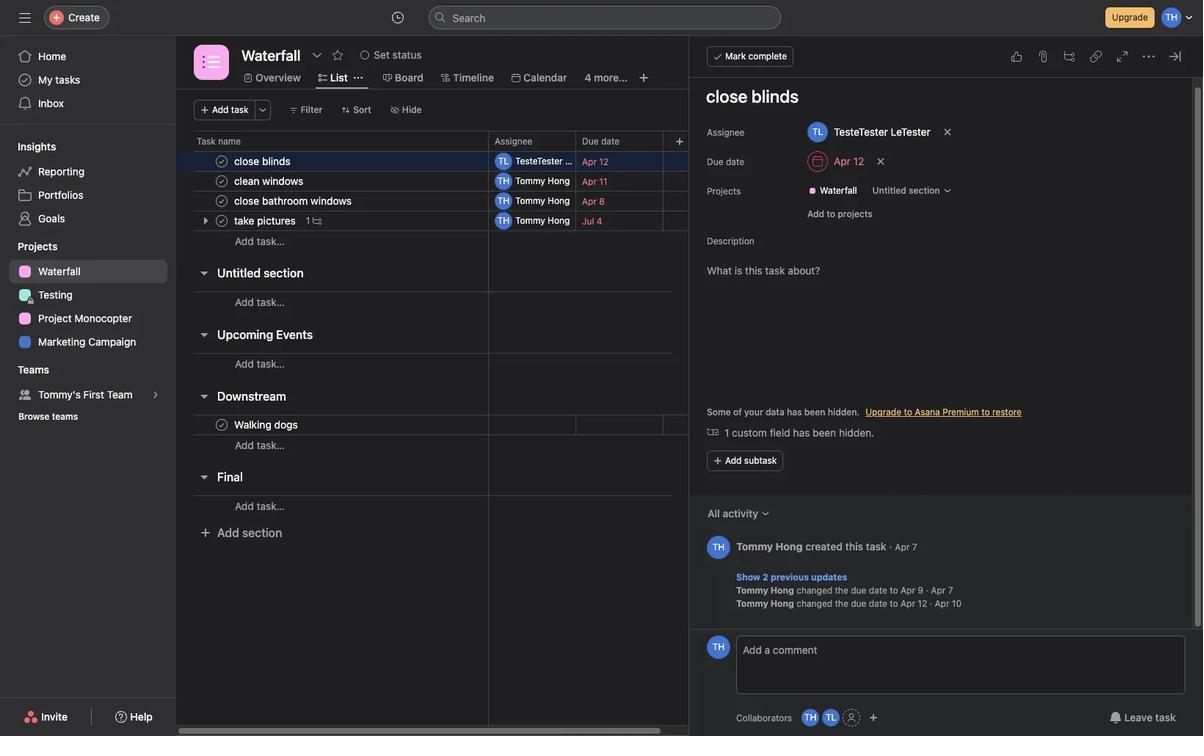 Task type: vqa. For each thing, say whether or not it's contained in the screenshot.
2nd automatically? from right
no



Task type: describe. For each thing, give the bounding box(es) containing it.
upgrade inside main content
[[866, 407, 902, 418]]

waterfall inside projects element
[[38, 265, 81, 278]]

add up 'add section' button
[[235, 500, 254, 513]]

testetester letester button
[[801, 119, 938, 145]]

completed checkbox for walking dogs text field
[[213, 416, 231, 434]]

add tab image
[[638, 72, 650, 84]]

teams button
[[0, 363, 49, 378]]

tommy hong created this task · apr 7
[[737, 541, 918, 553]]

add task… for add task… button in header untitled section tree grid
[[235, 235, 285, 247]]

portfolios
[[38, 189, 83, 201]]

close bathroom windows text field
[[231, 194, 356, 209]]

add subtask image
[[1064, 51, 1076, 62]]

walking dogs cell
[[176, 415, 489, 436]]

task… for collapse task list for this section image corresponding to 1st add task… row from the bottom of the page
[[257, 500, 285, 513]]

more actions image
[[258, 106, 267, 115]]

take pictures cell
[[176, 211, 489, 231]]

hide
[[402, 104, 422, 115]]

remove assignee image
[[944, 128, 952, 137]]

tommy hong link for apr 12
[[737, 598, 795, 610]]

testetester letester inside 'testetester letester' dropdown button
[[834, 126, 931, 138]]

restore
[[993, 407, 1022, 418]]

updates
[[812, 572, 848, 583]]

collapse task list for this section image for 4th add task… row from the bottom of the page
[[198, 267, 210, 279]]

project monocopter link
[[9, 307, 167, 331]]

tommy inside button
[[516, 215, 546, 226]]

final
[[217, 471, 243, 484]]

goals
[[38, 212, 65, 225]]

board link
[[383, 70, 424, 86]]

add task… for add task… button associated with collapse task list for this section icon for 3rd add task… row from the top of the page
[[235, 358, 285, 370]]

projects inside "dropdown button"
[[18, 240, 58, 253]]

teams
[[18, 364, 49, 376]]

header downstream tree grid
[[176, 415, 718, 455]]

add field image
[[676, 137, 685, 146]]

add down upcoming
[[235, 358, 254, 370]]

add task… for collapse task list for this section image corresponding to 1st add task… row from the bottom of the page's add task… button
[[235, 500, 285, 513]]

complete
[[749, 51, 788, 62]]

tommy hong link for apr 9
[[737, 585, 795, 596]]

3 add task… row from the top
[[176, 353, 718, 381]]

0 horizontal spatial waterfall link
[[9, 260, 167, 284]]

activity
[[723, 507, 759, 520]]

list link
[[319, 70, 348, 86]]

reporting
[[38, 165, 85, 178]]

of
[[734, 407, 742, 418]]

0 vertical spatial hidden.
[[828, 407, 860, 418]]

downstream button
[[217, 383, 286, 410]]

1 vertical spatial been
[[813, 427, 837, 439]]

1 vertical spatial hidden.
[[840, 427, 875, 439]]

12 inside dropdown button
[[854, 155, 865, 167]]

more actions for this task image
[[1144, 51, 1155, 62]]

add subtask
[[726, 455, 777, 466]]

invite button
[[14, 704, 77, 731]]

inbox link
[[9, 92, 167, 115]]

show options image
[[643, 137, 652, 146]]

untitled section button
[[866, 181, 959, 201]]

your
[[745, 407, 764, 418]]

testetester inside header untitled section tree grid
[[516, 156, 563, 167]]

add up upcoming
[[235, 296, 254, 308]]

apr 12 button
[[801, 148, 871, 175]]

testing link
[[9, 284, 167, 307]]

assignee inside main content
[[707, 127, 745, 138]]

custom
[[732, 427, 768, 439]]

0 vertical spatial due
[[582, 136, 599, 147]]

close bathroom windows cell
[[176, 191, 489, 212]]

first
[[84, 389, 104, 401]]

created
[[806, 541, 843, 553]]

leave
[[1125, 712, 1153, 724]]

add section
[[217, 527, 282, 540]]

asana
[[915, 407, 941, 418]]

waterfall link inside close blinds dialog
[[803, 184, 863, 198]]

premium
[[943, 407, 980, 418]]

add task… button for collapse task list for this section icon for 3rd add task… row from the top of the page
[[235, 356, 285, 372]]

1 due from the top
[[851, 585, 867, 596]]

sort button
[[335, 100, 378, 120]]

apr 8
[[582, 196, 605, 207]]

add down final
[[217, 527, 239, 540]]

filter
[[301, 104, 323, 115]]

1 tommy hong link from the top
[[737, 541, 803, 553]]

12 inside header untitled section tree grid
[[600, 156, 609, 167]]

hong inside button
[[548, 215, 570, 226]]

timeline
[[453, 71, 494, 84]]

task… inside header downstream tree grid
[[257, 439, 285, 451]]

Task Name text field
[[697, 79, 1175, 113]]

task name
[[197, 136, 241, 147]]

1 add task… row from the top
[[176, 231, 718, 251]]

4 inside header untitled section tree grid
[[597, 216, 603, 227]]

mark
[[726, 51, 746, 62]]

task… for collapse task list for this section icon for 3rd add task… row from the top of the page
[[257, 358, 285, 370]]

see details, tommy's first team image
[[151, 391, 160, 400]]

due inside close blinds dialog
[[707, 156, 724, 167]]

2 changed from the top
[[797, 598, 833, 610]]

history image
[[392, 12, 404, 24]]

0 horizontal spatial due date
[[582, 136, 620, 147]]

move tasks between sections image for tl
[[465, 157, 474, 166]]

some
[[707, 407, 731, 418]]

completed checkbox for clean windows text box
[[213, 173, 231, 190]]

task… inside header untitled section tree grid
[[257, 235, 285, 247]]

all activity button
[[699, 501, 780, 527]]

projects inside main content
[[707, 186, 741, 197]]

show 2 previous updates button
[[690, 565, 1193, 585]]

add task… for add task… button within the header downstream tree grid
[[235, 439, 285, 451]]

upcoming
[[217, 328, 273, 342]]

home link
[[9, 45, 167, 68]]

reporting link
[[9, 160, 167, 184]]

global element
[[0, 36, 176, 124]]

jul
[[582, 216, 595, 227]]

1 custom field has been hidden.
[[725, 427, 875, 439]]

add inside "button"
[[726, 455, 742, 466]]

add subtask button
[[707, 451, 784, 471]]

tl button
[[823, 710, 840, 727]]

letester inside dropdown button
[[891, 126, 931, 138]]

1 the from the top
[[836, 585, 849, 596]]

apr 11
[[582, 176, 608, 187]]

add task
[[212, 104, 249, 115]]

my tasks
[[38, 73, 80, 86]]

Completed checkbox
[[213, 153, 231, 170]]

inbox
[[38, 97, 64, 109]]

add to projects
[[808, 209, 873, 220]]

apr inside tommy hong created this task · apr 7
[[896, 542, 910, 553]]

home
[[38, 50, 66, 62]]

completed image inside take pictures cell
[[213, 212, 231, 230]]

full screen image
[[1117, 51, 1129, 62]]

data
[[766, 407, 785, 418]]

teams element
[[0, 357, 176, 430]]

upgrade inside button
[[1113, 12, 1149, 23]]

untitled section inside dropdown button
[[873, 185, 941, 196]]

tl inside 'button'
[[826, 712, 837, 724]]

my tasks link
[[9, 68, 167, 92]]

campaign
[[88, 336, 136, 348]]

teams
[[52, 411, 78, 422]]

insights element
[[0, 134, 176, 234]]

tommy's
[[38, 389, 81, 401]]

tommy hong for apr 8
[[516, 195, 570, 206]]

create button
[[44, 6, 109, 29]]

show
[[737, 572, 761, 583]]

collaborators
[[737, 713, 793, 724]]

clean windows cell
[[176, 171, 489, 192]]

completed checkbox for close bathroom windows text box
[[213, 192, 231, 210]]

mark complete button
[[707, 46, 794, 67]]

set
[[374, 48, 390, 61]]

take pictures text field
[[231, 214, 300, 228]]

events
[[276, 328, 313, 342]]

add left projects
[[808, 209, 825, 220]]

attachments: add a file to this task, close blinds image
[[1038, 51, 1050, 62]]

1 changed from the top
[[797, 585, 833, 596]]

to down 'show 2 previous updates' button
[[890, 598, 899, 610]]

leave task
[[1125, 712, 1177, 724]]

projects element
[[0, 234, 176, 357]]



Task type: locate. For each thing, give the bounding box(es) containing it.
help button
[[106, 704, 162, 731]]

has right field
[[794, 427, 810, 439]]

add inside header downstream tree grid
[[235, 439, 254, 451]]

apr 12 inside header untitled section tree grid
[[582, 156, 609, 167]]

invite
[[41, 711, 68, 724]]

0 horizontal spatial due
[[582, 136, 599, 147]]

2 tommy hong link from the top
[[737, 585, 795, 596]]

add left subtask
[[726, 455, 742, 466]]

0 vertical spatial due date
[[582, 136, 620, 147]]

task…
[[257, 235, 285, 247], [257, 296, 285, 308], [257, 358, 285, 370], [257, 439, 285, 451], [257, 500, 285, 513]]

upgrade button
[[1106, 7, 1155, 28]]

0 horizontal spatial waterfall
[[38, 265, 81, 278]]

th
[[498, 176, 510, 187], [498, 195, 510, 206], [713, 542, 725, 553], [713, 642, 725, 653], [805, 712, 817, 724]]

add task… down take pictures text field
[[235, 235, 285, 247]]

all activity
[[708, 507, 759, 520]]

testetester inside 'testetester letester' dropdown button
[[834, 126, 889, 138]]

been
[[805, 407, 826, 418], [813, 427, 837, 439]]

task… down take pictures text field
[[257, 235, 285, 247]]

2 horizontal spatial ·
[[930, 598, 933, 610]]

add task… button for collapse task list for this section image corresponding to 1st add task… row from the bottom of the page
[[235, 499, 285, 515]]

0 vertical spatial th button
[[707, 536, 731, 560]]

0 vertical spatial task
[[231, 104, 249, 115]]

completed checkbox inside clean windows cell
[[213, 173, 231, 190]]

set status
[[374, 48, 422, 61]]

task for add task
[[231, 104, 249, 115]]

1 vertical spatial has
[[794, 427, 810, 439]]

1 completed image from the top
[[213, 153, 231, 170]]

browse teams
[[18, 411, 78, 422]]

1 horizontal spatial upgrade
[[1113, 12, 1149, 23]]

projects
[[838, 209, 873, 220]]

4 more…
[[585, 71, 628, 84]]

upgrade
[[1113, 12, 1149, 23], [866, 407, 902, 418]]

7 up 10
[[949, 585, 954, 596]]

0 horizontal spatial ·
[[890, 541, 893, 553]]

due date inside close blinds dialog
[[707, 156, 745, 167]]

to left restore
[[982, 407, 991, 418]]

create
[[68, 11, 100, 24]]

add task… up add section
[[235, 500, 285, 513]]

row containing tl
[[176, 151, 718, 172]]

to left asana
[[905, 407, 913, 418]]

board
[[395, 71, 424, 84]]

tab actions image
[[354, 73, 363, 82]]

4 add task… button from the top
[[235, 437, 285, 454]]

add to starred image
[[332, 49, 344, 61]]

completed image for apr 12
[[213, 153, 231, 170]]

4 inside popup button
[[585, 71, 592, 84]]

close blinds dialog
[[690, 36, 1204, 737]]

0 vertical spatial untitled section
[[873, 185, 941, 196]]

task… up add section
[[257, 500, 285, 513]]

set status button
[[354, 45, 429, 65]]

final button
[[217, 464, 243, 491]]

testetester letester up clear due date image
[[834, 126, 931, 138]]

Search tasks, projects, and more text field
[[429, 6, 781, 29]]

1 vertical spatial task
[[866, 541, 887, 553]]

section
[[909, 185, 941, 196], [264, 267, 304, 280], [242, 527, 282, 540]]

0 horizontal spatial tl
[[499, 156, 509, 167]]

close blinds cell
[[176, 151, 489, 172]]

move tasks between sections image for th
[[465, 197, 474, 206]]

add task… down untitled section button
[[235, 296, 285, 308]]

marketing campaign
[[38, 336, 136, 348]]

testetester letester inside header untitled section tree grid
[[516, 156, 600, 167]]

list image
[[203, 54, 220, 71]]

4 completed image from the top
[[213, 212, 231, 230]]

1 horizontal spatial projects
[[707, 186, 741, 197]]

task for leave task
[[1156, 712, 1177, 724]]

task
[[231, 104, 249, 115], [866, 541, 887, 553], [1156, 712, 1177, 724]]

projects up description
[[707, 186, 741, 197]]

0 horizontal spatial apr 12
[[582, 156, 609, 167]]

hidden. down some of your data has been hidden. upgrade to asana premium to restore
[[840, 427, 875, 439]]

0 vertical spatial section
[[909, 185, 941, 196]]

apr 12 up apr 11
[[582, 156, 609, 167]]

0 vertical spatial been
[[805, 407, 826, 418]]

upcoming events
[[217, 328, 313, 342]]

add task… button inside header untitled section tree grid
[[235, 233, 285, 249]]

1 vertical spatial 4
[[597, 216, 603, 227]]

letester up apr 11
[[566, 156, 600, 167]]

task… down upcoming events at the left top
[[257, 358, 285, 370]]

1 tommy hong from the top
[[516, 176, 570, 187]]

2 tommy hong from the top
[[516, 195, 570, 206]]

tommy's first team
[[38, 389, 133, 401]]

status
[[393, 48, 422, 61]]

1 horizontal spatial assignee
[[707, 127, 745, 138]]

7 inside tommy hong created this task · apr 7
[[913, 542, 918, 553]]

completed checkbox inside close bathroom windows cell
[[213, 192, 231, 210]]

2 collapse task list for this section image from the top
[[198, 391, 210, 403]]

waterfall up add to projects
[[820, 185, 858, 196]]

testetester letester up apr 11
[[516, 156, 600, 167]]

add to projects button
[[801, 204, 880, 225]]

4 add task… from the top
[[235, 439, 285, 451]]

testing
[[38, 289, 73, 301]]

3 tommy hong link from the top
[[737, 598, 795, 610]]

1 vertical spatial the
[[836, 598, 849, 610]]

0 vertical spatial tommy hong link
[[737, 541, 803, 553]]

collapse task list for this section image
[[198, 267, 210, 279], [198, 472, 210, 483]]

2 add task… row from the top
[[176, 292, 718, 320]]

apr inside dropdown button
[[834, 155, 851, 167]]

copy task link image
[[1091, 51, 1103, 62]]

add task… button
[[235, 233, 285, 249], [235, 295, 285, 311], [235, 356, 285, 372], [235, 437, 285, 454], [235, 499, 285, 515]]

move tasks between sections image inside close blinds cell
[[465, 157, 474, 166]]

1 horizontal spatial testetester
[[834, 126, 889, 138]]

1 vertical spatial tl
[[826, 712, 837, 724]]

header untitled section tree grid
[[176, 151, 718, 251]]

0 vertical spatial ·
[[890, 541, 893, 553]]

1 vertical spatial ·
[[926, 585, 929, 596]]

letester inside header untitled section tree grid
[[566, 156, 600, 167]]

1 vertical spatial due
[[707, 156, 724, 167]]

add task… button down untitled section button
[[235, 295, 285, 311]]

completed checkbox inside take pictures cell
[[213, 212, 231, 230]]

1 horizontal spatial due
[[707, 156, 724, 167]]

0 vertical spatial waterfall
[[820, 185, 858, 196]]

0 horizontal spatial 4
[[585, 71, 592, 84]]

add inside header untitled section tree grid
[[235, 235, 254, 247]]

hidden.
[[828, 407, 860, 418], [840, 427, 875, 439]]

collapse task list for this section image left upcoming
[[198, 329, 210, 341]]

2 vertical spatial tommy hong
[[516, 215, 570, 226]]

untitled
[[873, 185, 907, 196], [217, 267, 261, 280]]

add down walking dogs text field
[[235, 439, 254, 451]]

1 add task… button from the top
[[235, 233, 285, 249]]

1 horizontal spatial task
[[866, 541, 887, 553]]

all
[[708, 507, 720, 520]]

0 vertical spatial collapse task list for this section image
[[198, 329, 210, 341]]

apr 12 inside dropdown button
[[834, 155, 865, 167]]

5 add task… from the top
[[235, 500, 285, 513]]

field
[[770, 427, 791, 439]]

collapse task list for this section image for 3rd add task… row from the top of the page
[[198, 329, 210, 341]]

hide button
[[384, 100, 429, 120]]

overview
[[256, 71, 301, 84]]

move tasks between sections image inside close bathroom windows cell
[[465, 197, 474, 206]]

tommy's first team link
[[9, 383, 167, 407]]

· left 10
[[930, 598, 933, 610]]

4 add task… row from the top
[[176, 435, 718, 455]]

tl left add or remove collaborators icon
[[826, 712, 837, 724]]

1 horizontal spatial apr 12
[[834, 155, 865, 167]]

1 horizontal spatial untitled
[[873, 185, 907, 196]]

7 inside show 2 previous updates tommy hong changed the due date to apr 9 · apr 7 tommy hong changed the due date to apr 12 · apr 10
[[949, 585, 954, 596]]

due
[[851, 585, 867, 596], [851, 598, 867, 610]]

4 task… from the top
[[257, 439, 285, 451]]

row
[[176, 131, 718, 158], [194, 151, 699, 152], [176, 151, 718, 172], [176, 171, 718, 192], [176, 191, 718, 212], [176, 211, 718, 231], [176, 415, 718, 436]]

hong
[[548, 176, 570, 187], [548, 195, 570, 206], [548, 215, 570, 226], [776, 541, 803, 553], [771, 585, 795, 596], [771, 598, 795, 610]]

task right 'leave'
[[1156, 712, 1177, 724]]

testetester letester
[[834, 126, 931, 138], [516, 156, 600, 167]]

0 horizontal spatial untitled section
[[217, 267, 304, 280]]

been right field
[[813, 427, 837, 439]]

previous
[[771, 572, 809, 583]]

collapse task list for this section image down expand subtask list for the task take pictures
[[198, 267, 210, 279]]

move tasks between sections image
[[465, 157, 474, 166], [465, 197, 474, 206]]

untitled down take pictures text field
[[217, 267, 261, 280]]

hidden. up 1 custom field has been hidden.
[[828, 407, 860, 418]]

untitled down clear due date image
[[873, 185, 907, 196]]

3 completed checkbox from the top
[[213, 212, 231, 230]]

task… down walking dogs text field
[[257, 439, 285, 451]]

0 horizontal spatial task
[[231, 104, 249, 115]]

completed image
[[213, 153, 231, 170], [213, 173, 231, 190], [213, 192, 231, 210], [213, 212, 231, 230]]

1 horizontal spatial due date
[[707, 156, 745, 167]]

0 horizontal spatial letester
[[566, 156, 600, 167]]

0 vertical spatial untitled
[[873, 185, 907, 196]]

untitled section down clear due date image
[[873, 185, 941, 196]]

0 vertical spatial has
[[787, 407, 802, 418]]

downstream
[[217, 390, 286, 403]]

add down take pictures text field
[[235, 235, 254, 247]]

th inside main content
[[713, 542, 725, 553]]

3 completed image from the top
[[213, 192, 231, 210]]

portfolios link
[[9, 184, 167, 207]]

completed image inside clean windows cell
[[213, 173, 231, 190]]

expand subtask list for the task take pictures image
[[200, 215, 212, 227]]

filter button
[[283, 100, 329, 120]]

Walking dogs text field
[[231, 418, 302, 433]]

tasks
[[55, 73, 80, 86]]

1 horizontal spatial waterfall link
[[803, 184, 863, 198]]

·
[[890, 541, 893, 553], [926, 585, 929, 596], [930, 598, 933, 610]]

some of your data has been hidden. upgrade to asana premium to restore
[[707, 407, 1022, 418]]

4 left more… at the top of page
[[585, 71, 592, 84]]

1 collapse task list for this section image from the top
[[198, 267, 210, 279]]

1 vertical spatial changed
[[797, 598, 833, 610]]

add task… button down walking dogs text field
[[235, 437, 285, 454]]

3 add task… button from the top
[[235, 356, 285, 372]]

timeline link
[[441, 70, 494, 86]]

4 right jul
[[597, 216, 603, 227]]

completed checkbox inside walking dogs cell
[[213, 416, 231, 434]]

0 horizontal spatial upgrade
[[866, 407, 902, 418]]

1 vertical spatial th button
[[707, 636, 731, 660]]

been up 1 custom field has been hidden.
[[805, 407, 826, 418]]

5 task… from the top
[[257, 500, 285, 513]]

1 horizontal spatial 4
[[597, 216, 603, 227]]

1 vertical spatial move tasks between sections image
[[465, 197, 474, 206]]

subtask
[[745, 455, 777, 466]]

1 vertical spatial waterfall link
[[9, 260, 167, 284]]

1 vertical spatial due date
[[707, 156, 745, 167]]

collapse task list for this section image left final button
[[198, 472, 210, 483]]

tommy hong inside the tommy hong button
[[516, 215, 570, 226]]

due date
[[582, 136, 620, 147], [707, 156, 745, 167]]

1 vertical spatial untitled section
[[217, 267, 304, 280]]

1 vertical spatial waterfall
[[38, 265, 81, 278]]

1 vertical spatial collapse task list for this section image
[[198, 472, 210, 483]]

0 likes. click to like this task image
[[1011, 51, 1023, 62]]

add task… button down take pictures text field
[[235, 233, 285, 249]]

1 completed checkbox from the top
[[213, 173, 231, 190]]

0 horizontal spatial 12
[[600, 156, 609, 167]]

1 task… from the top
[[257, 235, 285, 247]]

Completed checkbox
[[213, 173, 231, 190], [213, 192, 231, 210], [213, 212, 231, 230], [213, 416, 231, 434]]

0 horizontal spatial 7
[[913, 542, 918, 553]]

3 add task… from the top
[[235, 358, 285, 370]]

task left more actions icon
[[231, 104, 249, 115]]

to inside add to projects button
[[827, 209, 836, 220]]

1 vertical spatial testetester letester
[[516, 156, 600, 167]]

0 horizontal spatial projects
[[18, 240, 58, 253]]

description
[[707, 236, 755, 247]]

name
[[218, 136, 241, 147]]

add task… button inside header downstream tree grid
[[235, 437, 285, 454]]

has right "data"
[[787, 407, 802, 418]]

2 add task… from the top
[[235, 296, 285, 308]]

apr 12 left clear due date image
[[834, 155, 865, 167]]

add task… button for 4th add task… row from the bottom of the page's collapse task list for this section image
[[235, 295, 285, 311]]

2 vertical spatial th button
[[802, 710, 820, 727]]

apr 12
[[834, 155, 865, 167], [582, 156, 609, 167]]

1 collapse task list for this section image from the top
[[198, 329, 210, 341]]

2 completed image from the top
[[213, 173, 231, 190]]

hide sidebar image
[[19, 12, 31, 24]]

collapse task list for this section image
[[198, 329, 210, 341], [198, 391, 210, 403]]

completed image for apr 11
[[213, 173, 231, 190]]

2 task… from the top
[[257, 296, 285, 308]]

untitled section down take pictures text field
[[217, 267, 304, 280]]

add task… row
[[176, 231, 718, 251], [176, 292, 718, 320], [176, 353, 718, 381], [176, 435, 718, 455], [176, 496, 718, 524]]

date inside row
[[602, 136, 620, 147]]

to
[[827, 209, 836, 220], [905, 407, 913, 418], [982, 407, 991, 418], [890, 585, 899, 596], [890, 598, 899, 610]]

tommy hong
[[516, 176, 570, 187], [516, 195, 570, 206], [516, 215, 570, 226]]

1 vertical spatial collapse task list for this section image
[[198, 391, 210, 403]]

1 vertical spatial projects
[[18, 240, 58, 253]]

marketing campaign link
[[9, 331, 167, 354]]

0 vertical spatial letester
[[891, 126, 931, 138]]

0 vertical spatial 4
[[585, 71, 592, 84]]

row containing tommy hong
[[176, 211, 718, 231]]

0 vertical spatial projects
[[707, 186, 741, 197]]

1 horizontal spatial testetester letester
[[834, 126, 931, 138]]

0 vertical spatial collapse task list for this section image
[[198, 267, 210, 279]]

task… down untitled section button
[[257, 296, 285, 308]]

1 add task… from the top
[[235, 235, 285, 247]]

1
[[725, 427, 730, 439]]

completed image for apr 8
[[213, 192, 231, 210]]

waterfall inside main content
[[820, 185, 858, 196]]

help
[[130, 711, 153, 724]]

untitled section button
[[217, 260, 304, 286]]

1 vertical spatial untitled
[[217, 267, 261, 280]]

1 horizontal spatial untitled section
[[873, 185, 941, 196]]

assignee
[[707, 127, 745, 138], [495, 136, 533, 147]]

projects down goals
[[18, 240, 58, 253]]

waterfall link up add to projects
[[803, 184, 863, 198]]

untitled inside untitled section dropdown button
[[873, 185, 907, 196]]

close blinds text field
[[231, 154, 295, 169]]

collapse task list for this section image for 1st add task… row from the bottom of the page
[[198, 472, 210, 483]]

overview link
[[244, 70, 301, 86]]

has
[[787, 407, 802, 418], [794, 427, 810, 439]]

main content inside close blinds dialog
[[690, 71, 1193, 629]]

2 vertical spatial task
[[1156, 712, 1177, 724]]

browse teams button
[[12, 407, 85, 427]]

1 horizontal spatial waterfall
[[820, 185, 858, 196]]

close details image
[[1170, 51, 1182, 62]]

add task… for 4th add task… row from the bottom of the page's collapse task list for this section image add task… button
[[235, 296, 285, 308]]

1 vertical spatial 7
[[949, 585, 954, 596]]

section inside 'add section' button
[[242, 527, 282, 540]]

0 vertical spatial tommy hong
[[516, 176, 570, 187]]

1 horizontal spatial ·
[[926, 585, 929, 596]]

collapse task list for this section image for header downstream tree grid
[[198, 391, 210, 403]]

main content containing testetester letester
[[690, 71, 1193, 629]]

None text field
[[238, 42, 304, 68]]

task… for 4th add task… row from the bottom of the page's collapse task list for this section image
[[257, 296, 285, 308]]

1 vertical spatial section
[[264, 267, 304, 280]]

team
[[107, 389, 133, 401]]

main content
[[690, 71, 1193, 629]]

add task… down upcoming events at the left top
[[235, 358, 285, 370]]

add task… button up add section
[[235, 499, 285, 515]]

add task… inside header downstream tree grid
[[235, 439, 285, 451]]

1 horizontal spatial 12
[[854, 155, 865, 167]]

· right 9
[[926, 585, 929, 596]]

1 vertical spatial tommy hong link
[[737, 585, 795, 596]]

to left projects
[[827, 209, 836, 220]]

task inside main content
[[866, 541, 887, 553]]

2 move tasks between sections image from the top
[[465, 197, 474, 206]]

1 move tasks between sections image from the top
[[465, 157, 474, 166]]

· right "this"
[[890, 541, 893, 553]]

2 collapse task list for this section image from the top
[[198, 472, 210, 483]]

clean windows text field
[[231, 174, 308, 189]]

show sort options image
[[471, 137, 480, 146]]

add task… down walking dogs text field
[[235, 439, 285, 451]]

untitled inside untitled section button
[[217, 267, 261, 280]]

testetester up the tommy hong button
[[516, 156, 563, 167]]

5 add task… button from the top
[[235, 499, 285, 515]]

1 vertical spatial letester
[[566, 156, 600, 167]]

assignee right the show sort options icon
[[495, 136, 533, 147]]

tommy hong button
[[495, 212, 573, 230]]

3 task… from the top
[[257, 358, 285, 370]]

0 vertical spatial testetester
[[834, 126, 889, 138]]

due
[[582, 136, 599, 147], [707, 156, 724, 167]]

tl up the tommy hong button
[[499, 156, 509, 167]]

0 vertical spatial testetester letester
[[834, 126, 931, 138]]

3 tommy hong from the top
[[516, 215, 570, 226]]

1 horizontal spatial tl
[[826, 712, 837, 724]]

waterfall link up "testing"
[[9, 260, 167, 284]]

0 vertical spatial move tasks between sections image
[[465, 157, 474, 166]]

section inside untitled section button
[[264, 267, 304, 280]]

2 due from the top
[[851, 598, 867, 610]]

task
[[197, 136, 216, 147]]

waterfall up "testing"
[[38, 265, 81, 278]]

add task… inside header untitled section tree grid
[[235, 235, 285, 247]]

to left 9
[[890, 585, 899, 596]]

12 left clear due date image
[[854, 155, 865, 167]]

clear due date image
[[877, 157, 886, 166]]

add or remove collaborators image
[[870, 714, 879, 723]]

0 vertical spatial tl
[[499, 156, 509, 167]]

projects button
[[0, 239, 58, 254]]

2 the from the top
[[836, 598, 849, 610]]

mark complete
[[726, 51, 788, 62]]

0 horizontal spatial assignee
[[495, 136, 533, 147]]

sort
[[354, 104, 372, 115]]

0 vertical spatial 7
[[913, 542, 918, 553]]

tl inside row
[[499, 156, 509, 167]]

1 horizontal spatial 7
[[949, 585, 954, 596]]

add task… button down upcoming events at the left top
[[235, 356, 285, 372]]

1 vertical spatial tommy hong
[[516, 195, 570, 206]]

2 vertical spatial section
[[242, 527, 282, 540]]

row containing assignee
[[176, 131, 718, 158]]

1 vertical spatial due
[[851, 598, 867, 610]]

completed image inside close bathroom windows cell
[[213, 192, 231, 210]]

upgrade left asana
[[866, 407, 902, 418]]

12 down 9
[[918, 598, 928, 610]]

my
[[38, 73, 53, 86]]

monocopter
[[75, 312, 132, 325]]

apr
[[834, 155, 851, 167], [582, 156, 597, 167], [582, 176, 597, 187], [582, 196, 597, 207], [896, 542, 910, 553], [901, 585, 916, 596], [932, 585, 946, 596], [901, 598, 916, 610], [935, 598, 950, 610]]

show options image
[[312, 49, 323, 61]]

add up task name
[[212, 104, 229, 115]]

add task…
[[235, 235, 285, 247], [235, 296, 285, 308], [235, 358, 285, 370], [235, 439, 285, 451], [235, 500, 285, 513]]

2 add task… button from the top
[[235, 295, 285, 311]]

9
[[918, 585, 924, 596]]

2 horizontal spatial 12
[[918, 598, 928, 610]]

project monocopter
[[38, 312, 132, 325]]

add task button
[[194, 100, 255, 120]]

insights
[[18, 140, 56, 153]]

completed image inside close blinds cell
[[213, 153, 231, 170]]

browse
[[18, 411, 50, 422]]

7 up 'show 2 previous updates' button
[[913, 542, 918, 553]]

assignee inside row
[[495, 136, 533, 147]]

2 horizontal spatial task
[[1156, 712, 1177, 724]]

5 add task… row from the top
[[176, 496, 718, 524]]

1 horizontal spatial letester
[[891, 126, 931, 138]]

0 horizontal spatial testetester letester
[[516, 156, 600, 167]]

leave task button
[[1101, 705, 1186, 732]]

12 up 11
[[600, 156, 609, 167]]

collapse task list for this section image left downstream button at the left of the page
[[198, 391, 210, 403]]

upgrade up full screen image
[[1113, 12, 1149, 23]]

12 inside show 2 previous updates tommy hong changed the due date to apr 9 · apr 7 tommy hong changed the due date to apr 12 · apr 10
[[918, 598, 928, 610]]

section inside untitled section dropdown button
[[909, 185, 941, 196]]

1 subtask image
[[313, 217, 322, 225]]

0 vertical spatial the
[[836, 585, 849, 596]]

project
[[38, 312, 72, 325]]

add
[[212, 104, 229, 115], [808, 209, 825, 220], [235, 235, 254, 247], [235, 296, 254, 308], [235, 358, 254, 370], [235, 439, 254, 451], [726, 455, 742, 466], [235, 500, 254, 513], [217, 527, 239, 540]]

untitled section
[[873, 185, 941, 196], [217, 267, 304, 280]]

completed image
[[213, 416, 231, 434]]

4 completed checkbox from the top
[[213, 416, 231, 434]]

1 vertical spatial testetester
[[516, 156, 563, 167]]

2 completed checkbox from the top
[[213, 192, 231, 210]]

date
[[602, 136, 620, 147], [726, 156, 745, 167], [869, 585, 888, 596], [869, 598, 888, 610]]

task right "this"
[[866, 541, 887, 553]]

testetester up clear due date image
[[834, 126, 889, 138]]

0 vertical spatial changed
[[797, 585, 833, 596]]

1 vertical spatial upgrade
[[866, 407, 902, 418]]

0 vertical spatial due
[[851, 585, 867, 596]]

letester left remove assignee icon
[[891, 126, 931, 138]]

tommy hong for apr 11
[[516, 176, 570, 187]]

0 vertical spatial upgrade
[[1113, 12, 1149, 23]]

assignee right add field image in the right of the page
[[707, 127, 745, 138]]



